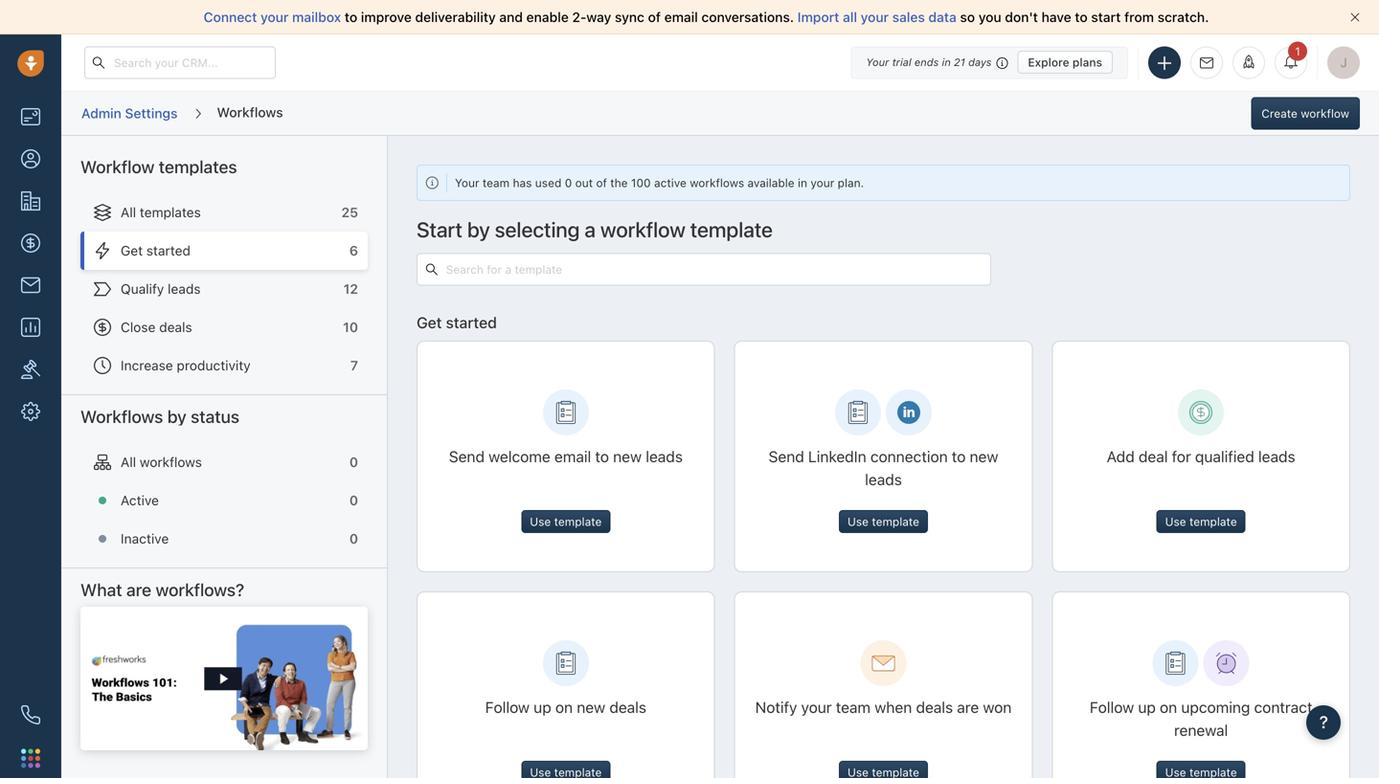 Task type: vqa. For each thing, say whether or not it's contained in the screenshot.
the Close deals
yes



Task type: describe. For each thing, give the bounding box(es) containing it.
add
[[1107, 448, 1135, 466]]

selecting
[[495, 217, 580, 242]]

linkedin
[[808, 448, 867, 466]]

workflow templates
[[80, 157, 237, 177]]

template for add deal for qualified leads
[[1190, 515, 1237, 529]]

connect your mailbox to improve deliverability and enable 2-way sync of email conversations. import all your sales data so you don't have to start from scratch.
[[204, 9, 1209, 25]]

deal
[[1139, 448, 1168, 466]]

start by selecting a workflow template
[[417, 217, 773, 242]]

1 horizontal spatial of
[[648, 9, 661, 25]]

has
[[513, 176, 532, 190]]

send linkedin connection to new leads
[[769, 448, 999, 489]]

workflow inside button
[[1301, 107, 1350, 120]]

import
[[798, 9, 840, 25]]

template for send linkedin connection to new leads
[[872, 515, 920, 529]]

sales
[[892, 9, 925, 25]]

by for workflows
[[167, 407, 187, 427]]

for
[[1172, 448, 1191, 466]]

you
[[979, 9, 1002, 25]]

all for all templates
[[121, 205, 136, 220]]

100
[[631, 176, 651, 190]]

up for upcoming
[[1138, 699, 1156, 717]]

get
[[417, 314, 442, 332]]

deliverability
[[415, 9, 496, 25]]

on for new
[[555, 699, 573, 717]]

use template for connection
[[848, 515, 920, 529]]

close image
[[1351, 12, 1360, 22]]

connection
[[871, 448, 948, 466]]

notify your team when deals are won link
[[736, 593, 1031, 779]]

renewal
[[1174, 722, 1228, 740]]

0 for all workflows
[[349, 454, 358, 470]]

the
[[610, 176, 628, 190]]

follow for follow up on upcoming contract renewal
[[1090, 699, 1134, 717]]

ends
[[915, 56, 939, 68]]

0 horizontal spatial are
[[126, 580, 151, 601]]

workflow
[[80, 157, 155, 177]]

plans
[[1073, 56, 1103, 69]]

new for email
[[613, 448, 642, 466]]

create workflow
[[1262, 107, 1350, 120]]

create
[[1262, 107, 1298, 120]]

7
[[350, 358, 358, 374]]

connect
[[204, 9, 257, 25]]

templates for all templates
[[140, 205, 201, 220]]

use for deal
[[1165, 515, 1186, 529]]

qualify
[[121, 281, 164, 297]]

contract
[[1254, 699, 1313, 717]]

workflows for workflows
[[217, 104, 283, 120]]

admin settings link
[[80, 98, 179, 129]]

qualify leads
[[121, 281, 201, 297]]

explore plans
[[1028, 56, 1103, 69]]

notify
[[755, 699, 797, 717]]

phone element
[[11, 696, 50, 735]]

use template for email
[[530, 515, 602, 529]]

properties image
[[21, 360, 40, 379]]

1
[[1295, 45, 1301, 58]]

available
[[748, 176, 795, 190]]

days
[[968, 56, 992, 68]]

active
[[121, 493, 159, 509]]

status
[[191, 407, 240, 427]]

by for start
[[467, 217, 490, 242]]

active
[[654, 176, 687, 190]]

qualified
[[1195, 448, 1255, 466]]

so
[[960, 9, 975, 25]]

deals for notify
[[916, 699, 953, 717]]

0 horizontal spatial deals
[[159, 319, 192, 335]]

enable
[[526, 9, 569, 25]]

use for welcome
[[530, 515, 551, 529]]

explore plans link
[[1018, 51, 1113, 74]]

team inside notify your team when deals are won link
[[836, 699, 871, 717]]

data
[[929, 9, 957, 25]]

a
[[585, 217, 596, 242]]

use template button for connection
[[839, 510, 928, 533]]

your trial ends in 21 days
[[866, 56, 992, 68]]

workflows by status
[[80, 407, 240, 427]]

start
[[417, 217, 463, 242]]

workflows?
[[156, 580, 244, 601]]

out
[[575, 176, 593, 190]]

send for send welcome email to new leads
[[449, 448, 485, 466]]

1 horizontal spatial in
[[942, 56, 951, 68]]

25
[[341, 205, 358, 220]]

to for send welcome email to new leads
[[595, 448, 609, 466]]

upcoming
[[1181, 699, 1250, 717]]

12
[[343, 281, 358, 297]]

conversations.
[[702, 9, 794, 25]]

to for send linkedin connection to new leads
[[952, 448, 966, 466]]

your for your trial ends in 21 days
[[866, 56, 889, 68]]

close deals
[[121, 319, 192, 335]]

notify your team when deals are won
[[755, 699, 1012, 717]]

your right the notify
[[801, 699, 832, 717]]

admin
[[81, 105, 121, 121]]

from
[[1125, 9, 1154, 25]]

1 vertical spatial workflow
[[601, 217, 686, 242]]

2-
[[572, 9, 586, 25]]

your left mailbox
[[261, 9, 289, 25]]

use template button for for
[[1157, 510, 1246, 533]]

sync
[[615, 9, 645, 25]]

connect your mailbox link
[[204, 9, 345, 25]]

phone image
[[21, 706, 40, 725]]

trial
[[892, 56, 912, 68]]

up for new
[[534, 699, 551, 717]]

1 link
[[1275, 42, 1307, 79]]

increase productivity
[[121, 358, 251, 374]]



Task type: locate. For each thing, give the bounding box(es) containing it.
0 horizontal spatial new
[[577, 699, 606, 717]]

all for all workflows
[[121, 454, 136, 470]]

1 up from the left
[[534, 699, 551, 717]]

0 vertical spatial by
[[467, 217, 490, 242]]

in
[[942, 56, 951, 68], [798, 176, 807, 190]]

all down "workflow"
[[121, 205, 136, 220]]

create workflow link
[[1251, 97, 1360, 130]]

0 vertical spatial all
[[121, 205, 136, 220]]

0 horizontal spatial your
[[455, 176, 479, 190]]

1 vertical spatial email
[[555, 448, 591, 466]]

send left linkedin
[[769, 448, 804, 466]]

1 vertical spatial team
[[836, 699, 871, 717]]

follow inside follow up on upcoming contract renewal
[[1090, 699, 1134, 717]]

have
[[1042, 9, 1072, 25]]

new
[[613, 448, 642, 466], [970, 448, 999, 466], [577, 699, 606, 717]]

to inside send linkedin connection to new leads
[[952, 448, 966, 466]]

0 vertical spatial workflow
[[1301, 107, 1350, 120]]

email
[[664, 9, 698, 25], [555, 448, 591, 466]]

0 horizontal spatial use template
[[530, 515, 602, 529]]

1 use template from the left
[[530, 515, 602, 529]]

send left welcome
[[449, 448, 485, 466]]

workflow
[[1301, 107, 1350, 120], [601, 217, 686, 242]]

explore
[[1028, 56, 1070, 69]]

templates for workflow templates
[[159, 157, 237, 177]]

1 horizontal spatial use
[[848, 515, 869, 529]]

0 horizontal spatial workflow
[[601, 217, 686, 242]]

2 horizontal spatial use
[[1165, 515, 1186, 529]]

to right welcome
[[595, 448, 609, 466]]

use
[[530, 515, 551, 529], [848, 515, 869, 529], [1165, 515, 1186, 529]]

send
[[449, 448, 485, 466], [769, 448, 804, 466]]

template up search for a template text box
[[690, 217, 773, 242]]

1 horizontal spatial use template
[[848, 515, 920, 529]]

0 horizontal spatial send
[[449, 448, 485, 466]]

use down send linkedin connection to new leads
[[848, 515, 869, 529]]

team left when
[[836, 699, 871, 717]]

deals
[[159, 319, 192, 335], [610, 699, 647, 717], [916, 699, 953, 717]]

email right sync
[[664, 9, 698, 25]]

0 horizontal spatial in
[[798, 176, 807, 190]]

1 vertical spatial by
[[167, 407, 187, 427]]

1 horizontal spatial by
[[467, 217, 490, 242]]

use template
[[530, 515, 602, 529], [848, 515, 920, 529], [1165, 515, 1237, 529]]

are right 'what'
[[126, 580, 151, 601]]

follow up on upcoming contract renewal
[[1090, 699, 1313, 740]]

1 horizontal spatial up
[[1138, 699, 1156, 717]]

your
[[261, 9, 289, 25], [861, 9, 889, 25], [811, 176, 835, 190], [801, 699, 832, 717]]

1 horizontal spatial workflows
[[690, 176, 744, 190]]

1 horizontal spatial your
[[866, 56, 889, 68]]

0 horizontal spatial use
[[530, 515, 551, 529]]

import all your sales data link
[[798, 9, 960, 25]]

1 vertical spatial workflows
[[80, 407, 163, 427]]

use template button down send linkedin connection to new leads
[[839, 510, 928, 533]]

2 follow from the left
[[1090, 699, 1134, 717]]

used
[[535, 176, 562, 190]]

your for your team has used 0 out of the 100 active workflows available in your plan.
[[455, 176, 479, 190]]

1 vertical spatial workflows
[[140, 454, 202, 470]]

3 use from the left
[[1165, 515, 1186, 529]]

1 use from the left
[[530, 515, 551, 529]]

plan.
[[838, 176, 864, 190]]

workflows down increase
[[80, 407, 163, 427]]

template for send welcome email to new leads
[[554, 515, 602, 529]]

2 horizontal spatial deals
[[916, 699, 953, 717]]

follow up on upcoming contract renewal link
[[1053, 593, 1350, 779]]

all templates
[[121, 205, 201, 220]]

send email image
[[1200, 57, 1214, 69]]

templates down workflow templates
[[140, 205, 201, 220]]

improve
[[361, 9, 412, 25]]

1 horizontal spatial are
[[957, 699, 979, 717]]

use template down send welcome email to new leads at the bottom
[[530, 515, 602, 529]]

leads
[[168, 281, 201, 297], [646, 448, 683, 466], [1259, 448, 1296, 466], [865, 471, 902, 489]]

by right start
[[467, 217, 490, 242]]

team left has
[[483, 176, 510, 190]]

what
[[80, 580, 122, 601]]

use down for
[[1165, 515, 1186, 529]]

template
[[690, 217, 773, 242], [554, 515, 602, 529], [872, 515, 920, 529], [1190, 515, 1237, 529]]

on for upcoming
[[1160, 699, 1177, 717]]

templates up all templates
[[159, 157, 237, 177]]

send inside send linkedin connection to new leads
[[769, 448, 804, 466]]

inactive
[[121, 531, 169, 547]]

2 horizontal spatial new
[[970, 448, 999, 466]]

are left won
[[957, 699, 979, 717]]

new inside send linkedin connection to new leads
[[970, 448, 999, 466]]

1 horizontal spatial use template button
[[839, 510, 928, 533]]

up
[[534, 699, 551, 717], [1138, 699, 1156, 717]]

started
[[446, 314, 497, 332]]

2 horizontal spatial use template
[[1165, 515, 1237, 529]]

workflows down workflows by status
[[140, 454, 202, 470]]

admin settings
[[81, 105, 178, 121]]

1 horizontal spatial deals
[[610, 699, 647, 717]]

new for connection
[[970, 448, 999, 466]]

in left 21
[[942, 56, 951, 68]]

3 use template button from the left
[[1157, 510, 1246, 533]]

3 use template from the left
[[1165, 515, 1237, 529]]

1 horizontal spatial email
[[664, 9, 698, 25]]

0 vertical spatial of
[[648, 9, 661, 25]]

add deal for qualified leads
[[1107, 448, 1296, 466]]

10
[[343, 319, 358, 335]]

follow for follow up on new deals
[[485, 699, 530, 717]]

0 vertical spatial team
[[483, 176, 510, 190]]

0 horizontal spatial follow
[[485, 699, 530, 717]]

create workflow button
[[1251, 97, 1360, 130]]

Search your CRM... text field
[[84, 46, 276, 79]]

welcome
[[489, 448, 551, 466]]

1 send from the left
[[449, 448, 485, 466]]

1 vertical spatial all
[[121, 454, 136, 470]]

won
[[983, 699, 1012, 717]]

increase
[[121, 358, 173, 374]]

0 horizontal spatial up
[[534, 699, 551, 717]]

up inside follow up on upcoming contract renewal
[[1138, 699, 1156, 717]]

your left trial
[[866, 56, 889, 68]]

email right welcome
[[555, 448, 591, 466]]

of
[[648, 9, 661, 25], [596, 176, 607, 190]]

0 horizontal spatial team
[[483, 176, 510, 190]]

1 vertical spatial in
[[798, 176, 807, 190]]

Search for a template text field
[[438, 261, 983, 278]]

to right mailbox
[[345, 9, 357, 25]]

workflow right create
[[1301, 107, 1350, 120]]

1 horizontal spatial on
[[1160, 699, 1177, 717]]

your right "all"
[[861, 9, 889, 25]]

use template down add deal for qualified leads on the right bottom of the page
[[1165, 515, 1237, 529]]

2 use template button from the left
[[839, 510, 928, 533]]

template down the qualified
[[1190, 515, 1237, 529]]

0 vertical spatial workflows
[[217, 104, 283, 120]]

21
[[954, 56, 965, 68]]

productivity
[[177, 358, 251, 374]]

settings
[[125, 105, 178, 121]]

workflows for workflows by status
[[80, 407, 163, 427]]

use template button down send welcome email to new leads at the bottom
[[521, 510, 610, 533]]

2 send from the left
[[769, 448, 804, 466]]

start
[[1091, 9, 1121, 25]]

0 horizontal spatial email
[[555, 448, 591, 466]]

0 horizontal spatial on
[[555, 699, 573, 717]]

1 vertical spatial your
[[455, 176, 479, 190]]

use template button
[[521, 510, 610, 533], [839, 510, 928, 533], [1157, 510, 1246, 533]]

what are workflows?
[[80, 580, 244, 601]]

1 follow from the left
[[485, 699, 530, 717]]

to for connect your mailbox to improve deliverability and enable 2-way sync of email conversations. import all your sales data so you don't have to start from scratch.
[[345, 9, 357, 25]]

0 horizontal spatial workflows
[[80, 407, 163, 427]]

1 horizontal spatial follow
[[1090, 699, 1134, 717]]

on inside follow up on upcoming contract renewal
[[1160, 699, 1177, 717]]

team
[[483, 176, 510, 190], [836, 699, 871, 717]]

use for linkedin
[[848, 515, 869, 529]]

what's new image
[[1242, 55, 1256, 68]]

your team has used 0 out of the 100 active workflows available in your plan.
[[455, 176, 864, 190]]

0 vertical spatial workflows
[[690, 176, 744, 190]]

0 horizontal spatial of
[[596, 176, 607, 190]]

to left start
[[1075, 9, 1088, 25]]

template down send welcome email to new leads at the bottom
[[554, 515, 602, 529]]

0 vertical spatial in
[[942, 56, 951, 68]]

workflows down search your crm... text field
[[217, 104, 283, 120]]

all up active
[[121, 454, 136, 470]]

0 for inactive
[[349, 531, 358, 547]]

scratch.
[[1158, 9, 1209, 25]]

of right sync
[[648, 9, 661, 25]]

follow up on new deals link
[[466, 593, 666, 779]]

are
[[126, 580, 151, 601], [957, 699, 979, 717]]

way
[[586, 9, 611, 25]]

1 vertical spatial of
[[596, 176, 607, 190]]

don't
[[1005, 9, 1038, 25]]

1 horizontal spatial team
[[836, 699, 871, 717]]

your up start
[[455, 176, 479, 190]]

get started
[[417, 314, 497, 332]]

follow up on new deals
[[485, 699, 647, 717]]

2 up from the left
[[1138, 699, 1156, 717]]

1 use template button from the left
[[521, 510, 610, 533]]

your left plan.
[[811, 176, 835, 190]]

of left the
[[596, 176, 607, 190]]

your
[[866, 56, 889, 68], [455, 176, 479, 190]]

and
[[499, 9, 523, 25]]

freshworks switcher image
[[21, 749, 40, 768]]

send for send linkedin connection to new leads
[[769, 448, 804, 466]]

0 horizontal spatial use template button
[[521, 510, 610, 533]]

use down welcome
[[530, 515, 551, 529]]

0 vertical spatial your
[[866, 56, 889, 68]]

by left status
[[167, 407, 187, 427]]

1 horizontal spatial new
[[613, 448, 642, 466]]

use template for for
[[1165, 515, 1237, 529]]

use template button down add deal for qualified leads on the right bottom of the page
[[1157, 510, 1246, 533]]

use template down send linkedin connection to new leads
[[848, 515, 920, 529]]

0 horizontal spatial workflows
[[140, 454, 202, 470]]

in right "available"
[[798, 176, 807, 190]]

1 horizontal spatial workflow
[[1301, 107, 1350, 120]]

all
[[843, 9, 857, 25]]

0 vertical spatial email
[[664, 9, 698, 25]]

workflow down 100
[[601, 217, 686, 242]]

0 for active
[[349, 493, 358, 509]]

use template button for email
[[521, 510, 610, 533]]

to right connection
[[952, 448, 966, 466]]

close
[[121, 319, 156, 335]]

1 on from the left
[[555, 699, 573, 717]]

by
[[467, 217, 490, 242], [167, 407, 187, 427]]

1 vertical spatial templates
[[140, 205, 201, 220]]

2 on from the left
[[1160, 699, 1177, 717]]

follow
[[485, 699, 530, 717], [1090, 699, 1134, 717]]

workflows right active
[[690, 176, 744, 190]]

1 horizontal spatial send
[[769, 448, 804, 466]]

1 horizontal spatial workflows
[[217, 104, 283, 120]]

1 all from the top
[[121, 205, 136, 220]]

mailbox
[[292, 9, 341, 25]]

2 all from the top
[[121, 454, 136, 470]]

send welcome email to new leads
[[449, 448, 683, 466]]

0 vertical spatial templates
[[159, 157, 237, 177]]

leads inside send linkedin connection to new leads
[[865, 471, 902, 489]]

0 vertical spatial are
[[126, 580, 151, 601]]

when
[[875, 699, 912, 717]]

template down send linkedin connection to new leads
[[872, 515, 920, 529]]

2 use template from the left
[[848, 515, 920, 529]]

deals for follow
[[610, 699, 647, 717]]

all workflows
[[121, 454, 202, 470]]

2 use from the left
[[848, 515, 869, 529]]

2 horizontal spatial use template button
[[1157, 510, 1246, 533]]

0 horizontal spatial by
[[167, 407, 187, 427]]

1 vertical spatial are
[[957, 699, 979, 717]]



